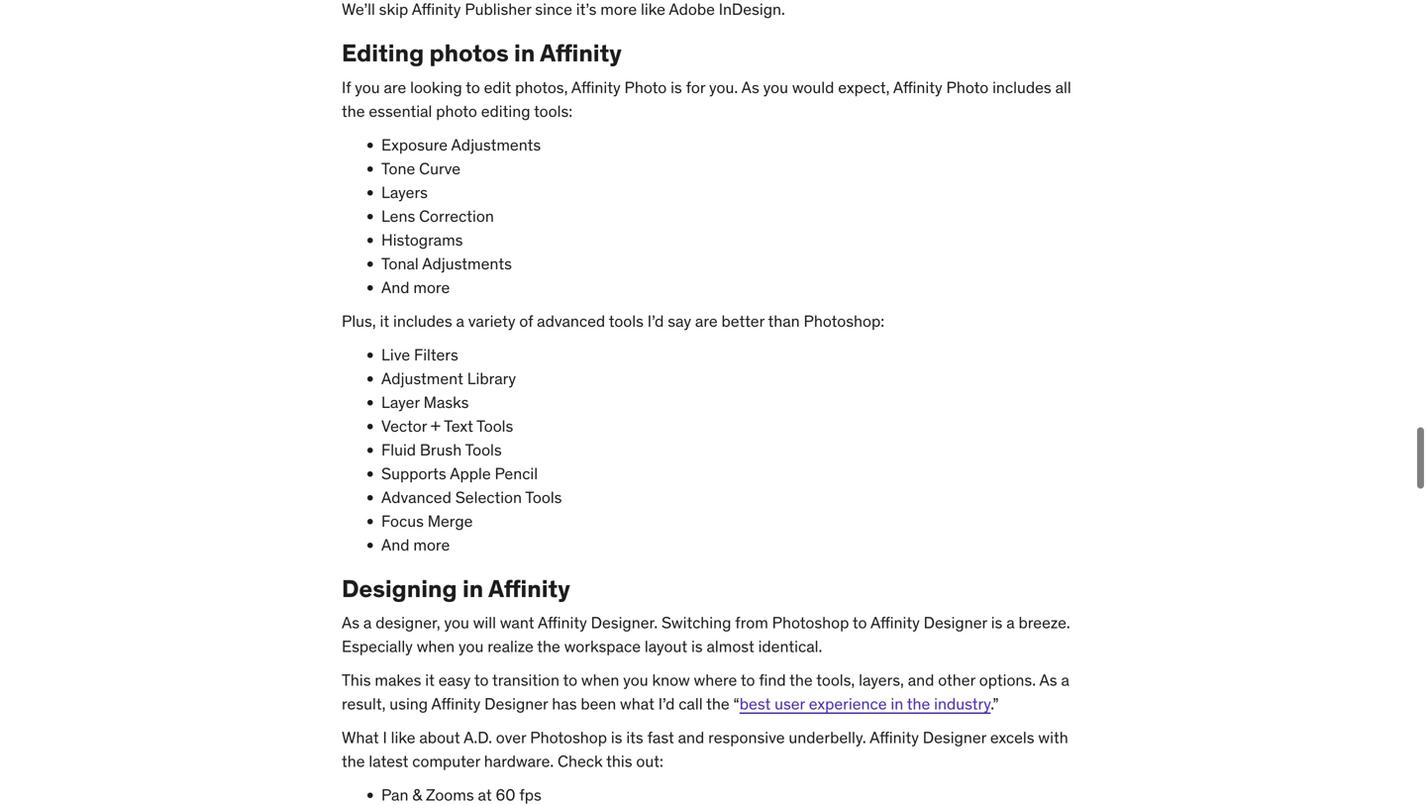 Task type: locate. For each thing, give the bounding box(es) containing it.
as
[[742, 77, 760, 97], [342, 613, 360, 633], [1040, 670, 1058, 691]]

1 vertical spatial are
[[696, 311, 718, 331]]

the left "
[[707, 694, 730, 715]]

1 horizontal spatial photo
[[947, 77, 989, 97]]

and down tonal
[[382, 277, 410, 298]]

about
[[420, 728, 460, 748]]

0 vertical spatial and
[[908, 670, 935, 691]]

in down layers,
[[891, 694, 904, 715]]

2 vertical spatial designer
[[923, 728, 987, 748]]

fluid
[[382, 440, 416, 460]]

0 vertical spatial as
[[742, 77, 760, 97]]

1 horizontal spatial and
[[908, 670, 935, 691]]

includes inside editing photos in affinity if you are looking to edit photos, affinity photo is for you. as you would expect, affinity photo includes all the essential photo editing tools:
[[993, 77, 1052, 97]]

2 vertical spatial as
[[1040, 670, 1058, 691]]

2 more from the top
[[414, 535, 450, 555]]

0 horizontal spatial photo
[[625, 77, 667, 97]]

is down switching
[[692, 637, 703, 657]]

selection
[[456, 487, 522, 508]]

affinity down easy
[[432, 694, 481, 715]]

it
[[380, 311, 390, 331], [425, 670, 435, 691]]

+
[[431, 416, 441, 436]]

what i like about a.d. over photoshop is its fast and responsive underbelly. affinity designer excels with the latest computer hardware. check this out:
[[342, 728, 1069, 772]]

a right options.
[[1062, 670, 1070, 691]]

where
[[694, 670, 738, 691]]

the right realize
[[537, 637, 561, 657]]

edit
[[484, 77, 512, 97]]

tools
[[477, 416, 514, 436], [465, 440, 502, 460], [526, 487, 562, 508]]

a left breeze.
[[1007, 613, 1015, 633]]

i'd
[[648, 311, 664, 331], [659, 694, 675, 715]]

0 vertical spatial i'd
[[648, 311, 664, 331]]

1 horizontal spatial it
[[425, 670, 435, 691]]

it right plus,
[[380, 311, 390, 331]]

2 vertical spatial tools
[[526, 487, 562, 508]]

are up the essential
[[384, 77, 407, 97]]

you
[[355, 77, 380, 97], [764, 77, 789, 97], [444, 613, 470, 633], [459, 637, 484, 657], [624, 670, 649, 691]]

is inside editing photos in affinity if you are looking to edit photos, affinity photo is for you. as you would expect, affinity photo includes all the essential photo editing tools:
[[671, 77, 682, 97]]

0 horizontal spatial when
[[417, 637, 455, 657]]

the down what
[[342, 752, 365, 772]]

plus,
[[342, 311, 376, 331]]

affinity up layers,
[[871, 613, 920, 633]]

0 vertical spatial and
[[382, 277, 410, 298]]

you inside this makes it easy to transition to when you know where to find the tools, layers, and other options. as a result, using affinity designer has been what i'd call the "
[[624, 670, 649, 691]]

1 vertical spatial and
[[678, 728, 705, 748]]

1 horizontal spatial photoshop
[[773, 613, 850, 633]]

a
[[456, 311, 465, 331], [364, 613, 372, 633], [1007, 613, 1015, 633], [1062, 670, 1070, 691]]

0 vertical spatial more
[[414, 277, 450, 298]]

designer up other
[[924, 613, 988, 633]]

more down tonal
[[414, 277, 450, 298]]

and inside live filters adjustment library layer masks vector + text tools fluid brush tools supports apple pencil advanced selection tools focus merge and more
[[382, 535, 410, 555]]

curve
[[419, 158, 461, 179]]

2 and from the top
[[382, 535, 410, 555]]

1 vertical spatial tools
[[465, 440, 502, 460]]

1 vertical spatial more
[[414, 535, 450, 555]]

want
[[500, 613, 535, 633]]

you up what
[[624, 670, 649, 691]]

tools up apple at the bottom left of page
[[465, 440, 502, 460]]

photo
[[625, 77, 667, 97], [947, 77, 989, 97]]

affinity up photos,
[[540, 38, 622, 68]]

you right if
[[355, 77, 380, 97]]

"
[[734, 694, 740, 715]]

1 horizontal spatial in
[[514, 38, 535, 68]]

are
[[384, 77, 407, 97], [696, 311, 718, 331]]

0 vertical spatial photoshop
[[773, 613, 850, 633]]

to inside editing photos in affinity if you are looking to edit photos, affinity photo is for you. as you would expect, affinity photo includes all the essential photo editing tools:
[[466, 77, 480, 97]]

1 vertical spatial as
[[342, 613, 360, 633]]

in up photos,
[[514, 38, 535, 68]]

adjustments down correction
[[422, 253, 512, 274]]

i
[[383, 728, 387, 748]]

in up "will"
[[463, 574, 484, 604]]

editing
[[481, 101, 531, 121]]

best user experience in the industry ."
[[740, 694, 999, 715]]

0 horizontal spatial are
[[384, 77, 407, 97]]

1 vertical spatial designer
[[485, 694, 548, 715]]

a left variety
[[456, 311, 465, 331]]

1 vertical spatial when
[[582, 670, 620, 691]]

tools down pencil
[[526, 487, 562, 508]]

excels
[[991, 728, 1035, 748]]

photoshop
[[773, 613, 850, 633], [530, 728, 607, 748]]

more inside live filters adjustment library layer masks vector + text tools fluid brush tools supports apple pencil advanced selection tools focus merge and more
[[414, 535, 450, 555]]

as up the "especially"
[[342, 613, 360, 633]]

to left find
[[741, 670, 756, 691]]

0 horizontal spatial photoshop
[[530, 728, 607, 748]]

tools right "text"
[[477, 416, 514, 436]]

and down focus
[[382, 535, 410, 555]]

you.
[[710, 77, 738, 97]]

essential
[[369, 101, 432, 121]]

affinity
[[540, 38, 622, 68], [572, 77, 621, 97], [894, 77, 943, 97], [489, 574, 571, 604], [538, 613, 587, 633], [871, 613, 920, 633], [432, 694, 481, 715], [870, 728, 919, 748]]

over
[[496, 728, 527, 748]]

affinity inside this makes it easy to transition to when you know where to find the tools, layers, and other options. as a result, using affinity designer has been what i'd call the "
[[432, 694, 481, 715]]

0 horizontal spatial in
[[463, 574, 484, 604]]

lens
[[382, 206, 415, 226]]

easy
[[439, 670, 471, 691]]

1 vertical spatial it
[[425, 670, 435, 691]]

when inside designing in affinity as a designer, you will want affinity designer. switching from photoshop to affinity designer is a breeze. especially when you realize the workspace layout is almost identical.
[[417, 637, 455, 657]]

1 vertical spatial includes
[[393, 311, 452, 331]]

correction
[[419, 206, 494, 226]]

1 horizontal spatial includes
[[993, 77, 1052, 97]]

1 more from the top
[[414, 277, 450, 298]]

you down "will"
[[459, 637, 484, 657]]

it left easy
[[425, 670, 435, 691]]

0 vertical spatial tools
[[477, 416, 514, 436]]

all
[[1056, 77, 1072, 97]]

plus, it includes a variety of advanced tools i'd say are better than photoshop:
[[342, 311, 885, 331]]

0 horizontal spatial as
[[342, 613, 360, 633]]

and inside "exposure adjustments tone curve layers lens correction histograms tonal adjustments and more"
[[382, 277, 410, 298]]

1 vertical spatial i'd
[[659, 694, 675, 715]]

exposure
[[382, 135, 448, 155]]

1 vertical spatial in
[[463, 574, 484, 604]]

to left the edit
[[466, 77, 480, 97]]

to right easy
[[474, 670, 489, 691]]

more
[[414, 277, 450, 298], [414, 535, 450, 555]]

are inside editing photos in affinity if you are looking to edit photos, affinity photo is for you. as you would expect, affinity photo includes all the essential photo editing tools:
[[384, 77, 407, 97]]

designer.
[[591, 613, 658, 633]]

affinity inside what i like about a.d. over photoshop is its fast and responsive underbelly. affinity designer excels with the latest computer hardware. check this out:
[[870, 728, 919, 748]]

designer,
[[376, 613, 441, 633]]

when
[[417, 637, 455, 657], [582, 670, 620, 691]]

when down designer,
[[417, 637, 455, 657]]

adjustments
[[451, 135, 541, 155], [422, 253, 512, 274]]

1 vertical spatial and
[[382, 535, 410, 555]]

includes up filters at the left of page
[[393, 311, 452, 331]]

call
[[679, 694, 703, 715]]

0 vertical spatial are
[[384, 77, 407, 97]]

2 horizontal spatial in
[[891, 694, 904, 715]]

result,
[[342, 694, 386, 715]]

is left "for"
[[671, 77, 682, 97]]

0 vertical spatial includes
[[993, 77, 1052, 97]]

variety
[[469, 311, 516, 331]]

like
[[391, 728, 416, 748]]

i'd left say on the top left
[[648, 311, 664, 331]]

more down merge
[[414, 535, 450, 555]]

1 and from the top
[[382, 277, 410, 298]]

as right options.
[[1040, 670, 1058, 691]]

the down if
[[342, 101, 365, 121]]

to up has
[[563, 670, 578, 691]]

the up user
[[790, 670, 813, 691]]

i'd inside this makes it easy to transition to when you know where to find the tools, layers, and other options. as a result, using affinity designer has been what i'd call the "
[[659, 694, 675, 715]]

2 vertical spatial in
[[891, 694, 904, 715]]

affinity up tools:
[[572, 77, 621, 97]]

to up layers,
[[853, 613, 868, 633]]

fast
[[648, 728, 675, 748]]

includes
[[993, 77, 1052, 97], [393, 311, 452, 331]]

designer down transition
[[485, 694, 548, 715]]

is left its
[[611, 728, 623, 748]]

makes
[[375, 670, 422, 691]]

2 horizontal spatial as
[[1040, 670, 1058, 691]]

a inside this makes it easy to transition to when you know where to find the tools, layers, and other options. as a result, using affinity designer has been what i'd call the "
[[1062, 670, 1070, 691]]

1 horizontal spatial are
[[696, 311, 718, 331]]

0 vertical spatial in
[[514, 38, 535, 68]]

would
[[793, 77, 835, 97]]

to
[[466, 77, 480, 97], [853, 613, 868, 633], [474, 670, 489, 691], [563, 670, 578, 691], [741, 670, 756, 691]]

and right fast
[[678, 728, 705, 748]]

0 horizontal spatial it
[[380, 311, 390, 331]]

affinity down best user experience in the industry ."
[[870, 728, 919, 748]]

advanced
[[537, 311, 606, 331]]

the
[[342, 101, 365, 121], [537, 637, 561, 657], [790, 670, 813, 691], [707, 694, 730, 715], [907, 694, 931, 715], [342, 752, 365, 772]]

library
[[467, 368, 516, 389]]

identical.
[[759, 637, 823, 657]]

been
[[581, 694, 617, 715]]

0 horizontal spatial and
[[678, 728, 705, 748]]

i'd left call
[[659, 694, 675, 715]]

when up been
[[582, 670, 620, 691]]

designer
[[924, 613, 988, 633], [485, 694, 548, 715], [923, 728, 987, 748]]

photoshop up identical.
[[773, 613, 850, 633]]

includes left all
[[993, 77, 1052, 97]]

photoshop up check
[[530, 728, 607, 748]]

the inside editing photos in affinity if you are looking to edit photos, affinity photo is for you. as you would expect, affinity photo includes all the essential photo editing tools:
[[342, 101, 365, 121]]

apple
[[450, 464, 491, 484]]

adjustment
[[382, 368, 464, 389]]

as right the you.
[[742, 77, 760, 97]]

and
[[382, 277, 410, 298], [382, 535, 410, 555]]

1 horizontal spatial as
[[742, 77, 760, 97]]

more inside "exposure adjustments tone curve layers lens correction histograms tonal adjustments and more"
[[414, 277, 450, 298]]

photoshop inside what i like about a.d. over photoshop is its fast and responsive underbelly. affinity designer excels with the latest computer hardware. check this out:
[[530, 728, 607, 748]]

designer down industry
[[923, 728, 987, 748]]

photo left all
[[947, 77, 989, 97]]

computer
[[412, 752, 481, 772]]

it inside this makes it easy to transition to when you know where to find the tools, layers, and other options. as a result, using affinity designer has been what i'd call the "
[[425, 670, 435, 691]]

in inside editing photos in affinity if you are looking to edit photos, affinity photo is for you. as you would expect, affinity photo includes all the essential photo editing tools:
[[514, 38, 535, 68]]

1 vertical spatial photoshop
[[530, 728, 607, 748]]

layer
[[382, 392, 420, 413]]

adjustments down editing
[[451, 135, 541, 155]]

in inside designing in affinity as a designer, you will want affinity designer. switching from photoshop to affinity designer is a breeze. especially when you realize the workspace layout is almost identical.
[[463, 574, 484, 604]]

best
[[740, 694, 771, 715]]

and left other
[[908, 670, 935, 691]]

1 horizontal spatial when
[[582, 670, 620, 691]]

out:
[[637, 752, 664, 772]]

0 vertical spatial when
[[417, 637, 455, 657]]

are right say on the top left
[[696, 311, 718, 331]]

0 vertical spatial designer
[[924, 613, 988, 633]]

0 horizontal spatial includes
[[393, 311, 452, 331]]

text
[[444, 416, 473, 436]]

photo left "for"
[[625, 77, 667, 97]]



Task type: vqa. For each thing, say whether or not it's contained in the screenshot.
are
yes



Task type: describe. For each thing, give the bounding box(es) containing it.
photoshop inside designing in affinity as a designer, you will want affinity designer. switching from photoshop to affinity designer is a breeze. especially when you realize the workspace layout is almost identical.
[[773, 613, 850, 633]]

a.d.
[[464, 728, 492, 748]]

photoshop:
[[804, 311, 885, 331]]

find
[[759, 670, 786, 691]]

especially
[[342, 637, 413, 657]]

has
[[552, 694, 577, 715]]

experience
[[809, 694, 887, 715]]

0 vertical spatial it
[[380, 311, 390, 331]]

tone
[[382, 158, 415, 179]]

you left would
[[764, 77, 789, 97]]

photos
[[430, 38, 509, 68]]

exposure adjustments tone curve layers lens correction histograms tonal adjustments and more
[[382, 135, 541, 298]]

advanced
[[382, 487, 452, 508]]

what
[[620, 694, 655, 715]]

what
[[342, 728, 379, 748]]

editing
[[342, 38, 424, 68]]

will
[[473, 613, 496, 633]]

this
[[607, 752, 633, 772]]

layers
[[382, 182, 428, 202]]

underbelly.
[[789, 728, 867, 748]]

tools
[[609, 311, 644, 331]]

its
[[627, 728, 644, 748]]

better
[[722, 311, 765, 331]]

a up the "especially"
[[364, 613, 372, 633]]

masks
[[424, 392, 469, 413]]

filters
[[414, 345, 459, 365]]

live filters adjustment library layer masks vector + text tools fluid brush tools supports apple pencil advanced selection tools focus merge and more
[[382, 345, 562, 555]]

as inside editing photos in affinity if you are looking to edit photos, affinity photo is for you. as you would expect, affinity photo includes all the essential photo editing tools:
[[742, 77, 760, 97]]

tonal
[[382, 253, 419, 274]]

using
[[390, 694, 428, 715]]

layout
[[645, 637, 688, 657]]

from
[[736, 613, 769, 633]]

editing photos in affinity if you are looking to edit photos, affinity photo is for you. as you would expect, affinity photo includes all the essential photo editing tools:
[[342, 38, 1072, 121]]

responsive
[[709, 728, 785, 748]]

transition
[[492, 670, 560, 691]]

is left breeze.
[[992, 613, 1003, 633]]

designing in affinity as a designer, you will want affinity designer. switching from photoshop to affinity designer is a breeze. especially when you realize the workspace layout is almost identical.
[[342, 574, 1071, 657]]

if
[[342, 77, 351, 97]]

workspace
[[565, 637, 641, 657]]

is inside what i like about a.d. over photoshop is its fast and responsive underbelly. affinity designer excels with the latest computer hardware. check this out:
[[611, 728, 623, 748]]

other
[[939, 670, 976, 691]]

user
[[775, 694, 806, 715]]

0 vertical spatial adjustments
[[451, 135, 541, 155]]

for
[[686, 77, 706, 97]]

realize
[[488, 637, 534, 657]]

vector
[[382, 416, 427, 436]]

latest
[[369, 752, 409, 772]]

the inside designing in affinity as a designer, you will want affinity designer. switching from photoshop to affinity designer is a breeze. especially when you realize the workspace layout is almost identical.
[[537, 637, 561, 657]]

say
[[668, 311, 692, 331]]

than
[[768, 311, 800, 331]]

photos,
[[515, 77, 568, 97]]

as inside this makes it easy to transition to when you know where to find the tools, layers, and other options. as a result, using affinity designer has been what i'd call the "
[[1040, 670, 1058, 691]]

2 photo from the left
[[947, 77, 989, 97]]

supports
[[382, 464, 447, 484]]

this makes it easy to transition to when you know where to find the tools, layers, and other options. as a result, using affinity designer has been what i'd call the "
[[342, 670, 1070, 715]]

with
[[1039, 728, 1069, 748]]

affinity right want
[[538, 613, 587, 633]]

know
[[652, 670, 690, 691]]

designer inside what i like about a.d. over photoshop is its fast and responsive underbelly. affinity designer excels with the latest computer hardware. check this out:
[[923, 728, 987, 748]]

the left industry
[[907, 694, 931, 715]]

live
[[382, 345, 410, 365]]

to inside designing in affinity as a designer, you will want affinity designer. switching from photoshop to affinity designer is a breeze. especially when you realize the workspace layout is almost identical.
[[853, 613, 868, 633]]

as inside designing in affinity as a designer, you will want affinity designer. switching from photoshop to affinity designer is a breeze. especially when you realize the workspace layout is almost identical.
[[342, 613, 360, 633]]

almost
[[707, 637, 755, 657]]

when inside this makes it easy to transition to when you know where to find the tools, layers, and other options. as a result, using affinity designer has been what i'd call the "
[[582, 670, 620, 691]]

designing
[[342, 574, 457, 604]]

1 photo from the left
[[625, 77, 667, 97]]

expect,
[[839, 77, 890, 97]]

focus
[[382, 511, 424, 531]]

you left "will"
[[444, 613, 470, 633]]

of
[[520, 311, 533, 331]]

breeze.
[[1019, 613, 1071, 633]]

pencil
[[495, 464, 538, 484]]

switching
[[662, 613, 732, 633]]

merge
[[428, 511, 473, 531]]

industry
[[935, 694, 991, 715]]

designer inside this makes it easy to transition to when you know where to find the tools, layers, and other options. as a result, using affinity designer has been what i'd call the "
[[485, 694, 548, 715]]

and inside this makes it easy to transition to when you know where to find the tools, layers, and other options. as a result, using affinity designer has been what i'd call the "
[[908, 670, 935, 691]]

this
[[342, 670, 371, 691]]

histograms
[[382, 230, 463, 250]]

options.
[[980, 670, 1037, 691]]

affinity right expect,
[[894, 77, 943, 97]]

check
[[558, 752, 603, 772]]

brush
[[420, 440, 462, 460]]

the inside what i like about a.d. over photoshop is its fast and responsive underbelly. affinity designer excels with the latest computer hardware. check this out:
[[342, 752, 365, 772]]

affinity up want
[[489, 574, 571, 604]]

layers,
[[859, 670, 905, 691]]

1 vertical spatial adjustments
[[422, 253, 512, 274]]

and inside what i like about a.d. over photoshop is its fast and responsive underbelly. affinity designer excels with the latest computer hardware. check this out:
[[678, 728, 705, 748]]

photo
[[436, 101, 477, 121]]

tools,
[[817, 670, 855, 691]]

looking
[[410, 77, 462, 97]]

designer inside designing in affinity as a designer, you will want affinity designer. switching from photoshop to affinity designer is a breeze. especially when you realize the workspace layout is almost identical.
[[924, 613, 988, 633]]

hardware.
[[484, 752, 554, 772]]

best user experience in the industry link
[[740, 694, 991, 715]]

tools:
[[534, 101, 573, 121]]



